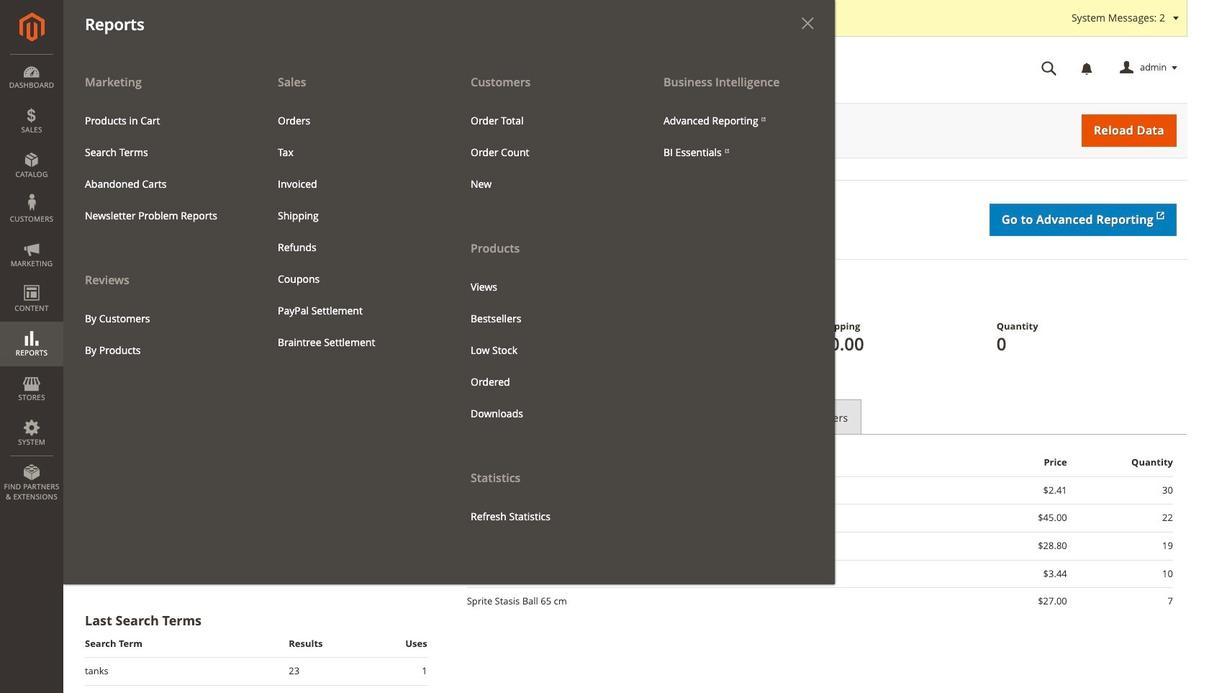 Task type: describe. For each thing, give the bounding box(es) containing it.
magento admin panel image
[[19, 12, 44, 42]]



Task type: locate. For each thing, give the bounding box(es) containing it.
menu bar
[[0, 0, 835, 585]]

menu
[[63, 66, 835, 585], [63, 66, 256, 366], [449, 66, 642, 533], [74, 105, 246, 232], [267, 105, 439, 359], [460, 105, 632, 200], [653, 105, 825, 168], [460, 271, 632, 430], [74, 303, 246, 366]]



Task type: vqa. For each thing, say whether or not it's contained in the screenshot.
menu
yes



